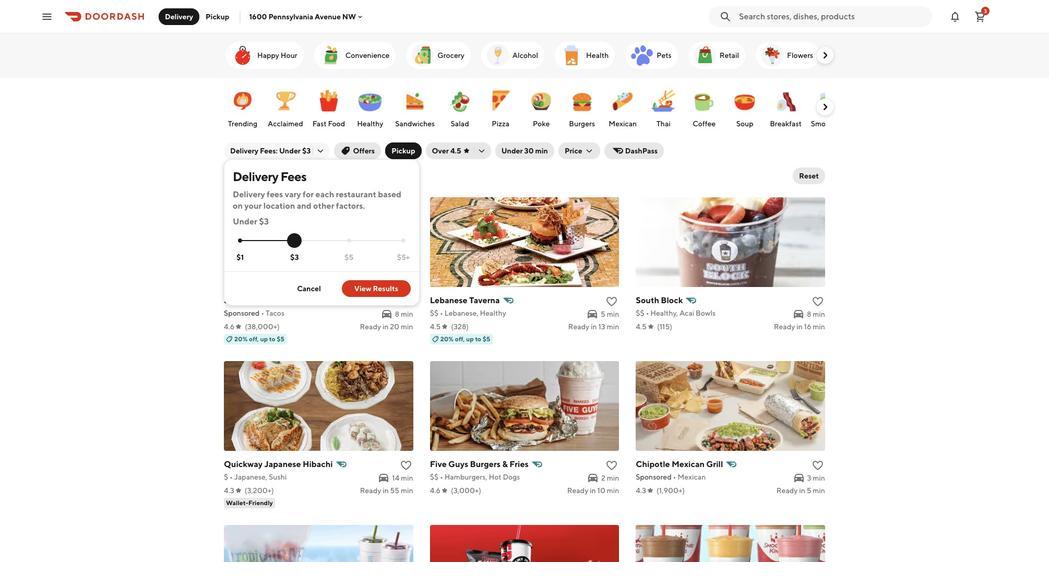 Task type: describe. For each thing, give the bounding box(es) containing it.
click to add this store to your saved list image up ready in 20 min
[[400, 296, 412, 308]]

flowers
[[788, 51, 814, 60]]

happy hour link
[[226, 42, 304, 69]]

pizza
[[492, 120, 510, 128]]

wallet-friendly
[[226, 499, 273, 507]]

14
[[392, 474, 400, 483]]

sandwiches
[[395, 120, 435, 128]]

south block
[[636, 296, 683, 305]]

grill
[[707, 460, 723, 469]]

sponsored for chipotle mexican grill
[[636, 473, 672, 481]]

1 vertical spatial burgers
[[470, 460, 501, 469]]

delivery fees vary for each restaurant based on your location and other factors.
[[233, 190, 402, 211]]

(38,000+)
[[245, 323, 280, 331]]

30
[[525, 147, 534, 155]]

off, for lebanese taverna
[[455, 335, 465, 343]]

health link
[[555, 42, 615, 69]]

salad
[[451, 120, 469, 128]]

fees
[[267, 190, 283, 199]]

1 horizontal spatial pickup button
[[385, 143, 422, 159]]

4.5 inside button
[[451, 147, 461, 155]]

avenue
[[315, 12, 341, 21]]

wallet-
[[226, 499, 249, 507]]

(3,200+)
[[245, 487, 274, 495]]

breakfast
[[770, 120, 802, 128]]

sponsored for surfside
[[224, 309, 260, 317]]

retail image
[[693, 43, 718, 68]]

results
[[373, 285, 398, 293]]

$5+
[[397, 253, 410, 261]]

8 for south block
[[807, 310, 812, 319]]

each
[[316, 190, 334, 199]]

cancel button
[[285, 280, 334, 297]]

alcohol image
[[486, 43, 511, 68]]

in for lebanese taverna
[[591, 323, 597, 331]]

south
[[636, 296, 660, 305]]

block
[[661, 296, 683, 305]]

55
[[390, 487, 400, 495]]

&
[[503, 460, 508, 469]]

hour
[[281, 51, 298, 60]]

taverna
[[469, 296, 500, 305]]

ready for chipotle mexican grill
[[777, 487, 798, 495]]

vary
[[285, 190, 301, 199]]

3 min
[[808, 474, 826, 483]]

guys
[[449, 460, 469, 469]]

1 vertical spatial mexican
[[672, 460, 705, 469]]

8 min for south block
[[807, 310, 826, 319]]

in for quickway japanese hibachi
[[383, 487, 389, 495]]

health
[[586, 51, 609, 60]]

click to add this store to your saved list image for burgers
[[606, 460, 618, 472]]

acai
[[680, 309, 695, 317]]

lebanese,
[[445, 309, 479, 317]]

delivery for delivery fees vary for each restaurant based on your location and other factors.
[[233, 190, 265, 199]]

other
[[313, 201, 334, 211]]

under 30 min button
[[495, 143, 555, 159]]

1207
[[224, 170, 247, 182]]

coffee
[[693, 120, 716, 128]]

happy hour image
[[230, 43, 255, 68]]

health image
[[559, 43, 584, 68]]

20% for lebanese taverna
[[441, 335, 454, 343]]

• for quickway japanese hibachi
[[230, 473, 233, 481]]

$$ for south
[[636, 309, 645, 317]]

convenience link
[[314, 42, 396, 69]]

2 next button of carousel image from the top
[[820, 102, 831, 112]]

10
[[598, 487, 606, 495]]

bowls
[[696, 309, 716, 317]]

in for chipotle mexican grill
[[800, 487, 806, 495]]

4.3 for chipotle mexican grill
[[636, 487, 647, 495]]

japanese
[[264, 460, 301, 469]]

grocery image
[[411, 43, 436, 68]]

13
[[599, 323, 606, 331]]

click to add this store to your saved list image for lebanese taverna
[[606, 296, 618, 308]]

• for south block
[[646, 309, 649, 317]]

$$ • lebanese, healthy
[[430, 309, 506, 317]]

2 vertical spatial $3
[[290, 253, 299, 261]]

2 min
[[602, 474, 619, 483]]

(1,900+)
[[657, 487, 685, 495]]

1 horizontal spatial healthy
[[480, 309, 506, 317]]

acclaimed link
[[266, 83, 305, 131]]

delivery for delivery fees
[[233, 169, 278, 184]]

4.6 for surfside
[[224, 323, 235, 331]]

$5 stars and over image
[[347, 239, 351, 243]]

click to add this store to your saved list image for chipotle mexican grill
[[812, 460, 825, 472]]

1600
[[249, 12, 267, 21]]

poke
[[533, 120, 550, 128]]

pets link
[[626, 42, 678, 69]]

20
[[390, 323, 400, 331]]

1 next button of carousel image from the top
[[820, 50, 831, 61]]

for
[[303, 190, 314, 199]]

ready in 5 min
[[777, 487, 826, 495]]

ready for south block
[[774, 323, 795, 331]]

in for five guys burgers & fries
[[590, 487, 596, 495]]

0 vertical spatial burgers
[[569, 120, 595, 128]]

20% off, up to $5 for surfside
[[234, 335, 285, 343]]

min right "10"
[[607, 487, 619, 495]]

delivery button
[[159, 8, 200, 25]]

chipotle mexican grill
[[636, 460, 723, 469]]

16
[[804, 323, 812, 331]]

2 horizontal spatial $3
[[302, 147, 311, 155]]

1 items, open order cart image
[[974, 10, 987, 23]]

reset button
[[793, 168, 826, 184]]

$5 for lebanese taverna
[[483, 335, 491, 343]]

retail
[[720, 51, 739, 60]]

8 min for surfside
[[395, 310, 413, 319]]

$1
[[237, 253, 244, 261]]

flowers link
[[756, 42, 820, 69]]

healthy,
[[651, 309, 678, 317]]

1207 results
[[224, 170, 282, 182]]

alcohol
[[513, 51, 538, 60]]

$5+ stars and over image
[[402, 239, 406, 243]]

under for under 30 min
[[502, 147, 523, 155]]

1600 pennsylvania avenue nw
[[249, 12, 356, 21]]

(115)
[[657, 323, 673, 331]]

min right 55
[[401, 487, 413, 495]]

4.3 for quickway japanese hibachi
[[224, 487, 234, 495]]

ready in 55 min
[[360, 487, 413, 495]]

5 min
[[601, 310, 619, 319]]

min inside button
[[535, 147, 548, 155]]

min right 20
[[401, 323, 413, 331]]

1600 pennsylvania avenue nw button
[[249, 12, 365, 21]]

1 horizontal spatial under
[[279, 147, 301, 155]]

chipotle
[[636, 460, 670, 469]]

trending link
[[225, 83, 261, 131]]

$ • japanese, sushi
[[224, 473, 287, 481]]

over
[[432, 147, 449, 155]]

2 vertical spatial mexican
[[678, 473, 706, 481]]

(3,000+)
[[451, 487, 481, 495]]

quickway
[[224, 460, 263, 469]]

min up ready in 5 min
[[813, 474, 826, 483]]

min right the '14'
[[401, 474, 413, 483]]

nw
[[342, 12, 356, 21]]



Task type: locate. For each thing, give the bounding box(es) containing it.
1 vertical spatial healthy
[[480, 309, 506, 317]]

in
[[383, 323, 389, 331], [591, 323, 597, 331], [797, 323, 803, 331], [383, 487, 389, 495], [590, 487, 596, 495], [800, 487, 806, 495]]

2 20% from the left
[[441, 335, 454, 343]]

pickup button left 1600
[[200, 8, 236, 25]]

2 8 from the left
[[807, 310, 812, 319]]

1 horizontal spatial up
[[466, 335, 474, 343]]

0 horizontal spatial burgers
[[470, 460, 501, 469]]

0 horizontal spatial 8
[[395, 310, 400, 319]]

healthy up offers
[[357, 120, 384, 128]]

0 vertical spatial pickup button
[[200, 8, 236, 25]]

delivery fees
[[233, 169, 307, 184]]

under 30 min
[[502, 147, 548, 155]]

delivery for delivery
[[165, 12, 193, 21]]

• down "lebanese"
[[440, 309, 443, 317]]

lebanese
[[430, 296, 468, 305]]

3 inside "button"
[[984, 8, 987, 14]]

open menu image
[[41, 10, 53, 23]]

4.5 left (115)
[[636, 323, 647, 331]]

$$ for lebanese
[[430, 309, 439, 317]]

next button of carousel image
[[820, 50, 831, 61], [820, 102, 831, 112]]

happy
[[257, 51, 279, 60]]

to down (38,000+)
[[269, 335, 276, 343]]

1 horizontal spatial 8
[[807, 310, 812, 319]]

burgers
[[569, 120, 595, 128], [470, 460, 501, 469]]

up down (328) in the bottom left of the page
[[466, 335, 474, 343]]

5 down the 3 min
[[807, 487, 812, 495]]

under inside button
[[502, 147, 523, 155]]

2 4.3 from the left
[[636, 487, 647, 495]]

surfside
[[224, 296, 256, 305]]

4.5 for south
[[636, 323, 647, 331]]

off, down (38,000+)
[[249, 335, 259, 343]]

$
[[224, 473, 228, 481]]

(328)
[[451, 323, 469, 331]]

sponsored down chipotle
[[636, 473, 672, 481]]

grocery link
[[406, 42, 471, 69]]

dashpass
[[625, 147, 658, 155]]

• down chipotle mexican grill
[[673, 473, 676, 481]]

click to add this store to your saved list image up the 3 min
[[812, 460, 825, 472]]

pickup down sandwiches
[[392, 147, 415, 155]]

click to add this store to your saved list image
[[400, 296, 412, 308], [400, 460, 412, 472], [606, 460, 618, 472]]

lebanese taverna
[[430, 296, 500, 305]]

happy hour
[[257, 51, 298, 60]]

4.6 down five
[[430, 487, 441, 495]]

soup
[[737, 120, 754, 128]]

0 horizontal spatial 20%
[[234, 335, 248, 343]]

food
[[328, 120, 345, 128]]

1 vertical spatial pickup
[[392, 147, 415, 155]]

up for surfside
[[260, 335, 268, 343]]

under right fees:
[[279, 147, 301, 155]]

click to add this store to your saved list image for south block
[[812, 296, 825, 308]]

$$ for five
[[430, 473, 439, 481]]

$$ down south
[[636, 309, 645, 317]]

20% off, up to $5 for lebanese taverna
[[441, 335, 491, 343]]

• down south
[[646, 309, 649, 317]]

quickway japanese hibachi
[[224, 460, 333, 469]]

1 off, from the left
[[249, 335, 259, 343]]

burgers up price button
[[569, 120, 595, 128]]

0 horizontal spatial pickup
[[206, 12, 229, 21]]

acclaimed
[[268, 120, 303, 128]]

click to add this store to your saved list image
[[606, 296, 618, 308], [812, 296, 825, 308], [812, 460, 825, 472]]

Store search: begin typing to search for stores available on DoorDash text field
[[739, 11, 926, 22]]

4.3 down $
[[224, 487, 234, 495]]

0 horizontal spatial healthy
[[357, 120, 384, 128]]

dogs
[[503, 473, 520, 481]]

2 up from the left
[[466, 335, 474, 343]]

8 for surfside
[[395, 310, 400, 319]]

14 min
[[392, 474, 413, 483]]

ready for lebanese taverna
[[568, 323, 590, 331]]

next button of carousel image right flowers
[[820, 50, 831, 61]]

on
[[233, 201, 243, 211]]

0 vertical spatial 3
[[984, 8, 987, 14]]

flowers image
[[760, 43, 785, 68]]

1 horizontal spatial sponsored
[[636, 473, 672, 481]]

1 horizontal spatial to
[[475, 335, 482, 343]]

$3 up fees
[[302, 147, 311, 155]]

$5 down $$ • lebanese, healthy
[[483, 335, 491, 343]]

1 vertical spatial 4.6
[[430, 487, 441, 495]]

2 horizontal spatial $5
[[483, 335, 491, 343]]

20% down (328) in the bottom left of the page
[[441, 335, 454, 343]]

2 horizontal spatial 4.5
[[636, 323, 647, 331]]

under for under $3
[[233, 217, 257, 227]]

ready in 20 min
[[360, 323, 413, 331]]

0 horizontal spatial 8 min
[[395, 310, 413, 319]]

pickup button down sandwiches
[[385, 143, 422, 159]]

in for south block
[[797, 323, 803, 331]]

price button
[[559, 143, 600, 159]]

view results
[[354, 285, 398, 293]]

min up ready in 13 min on the right of page
[[607, 310, 619, 319]]

grocery
[[438, 51, 465, 60]]

off, for surfside
[[249, 335, 259, 343]]

$3 down your on the left of the page
[[259, 217, 269, 227]]

1 vertical spatial sponsored
[[636, 473, 672, 481]]

notification bell image
[[949, 10, 962, 23]]

$$ down "lebanese"
[[430, 309, 439, 317]]

alcohol link
[[481, 42, 545, 69]]

0 vertical spatial 5
[[601, 310, 606, 319]]

mexican up dashpass "button"
[[609, 120, 637, 128]]

0 horizontal spatial pickup button
[[200, 8, 236, 25]]

1 to from the left
[[269, 335, 276, 343]]

your
[[245, 201, 262, 211]]

ready in 16 min
[[774, 323, 826, 331]]

healthy down taverna
[[480, 309, 506, 317]]

over 4.5
[[432, 147, 461, 155]]

3 up ready in 5 min
[[808, 474, 812, 483]]

4.6
[[224, 323, 235, 331], [430, 487, 441, 495]]

reset
[[800, 172, 819, 180]]

min up ready in 16 min
[[813, 310, 826, 319]]

delivery inside delivery fees vary for each restaurant based on your location and other factors.
[[233, 190, 265, 199]]

0 horizontal spatial 20% off, up to $5
[[234, 335, 285, 343]]

20% off, up to $5 down (328) in the bottom left of the page
[[441, 335, 491, 343]]

1 horizontal spatial 4.3
[[636, 487, 647, 495]]

4.5 left (328) in the bottom left of the page
[[430, 323, 441, 331]]

1 vertical spatial 5
[[807, 487, 812, 495]]

0 horizontal spatial 4.5
[[430, 323, 441, 331]]

dashpass button
[[605, 143, 664, 159]]

click to add this store to your saved list image up ready in 16 min
[[812, 296, 825, 308]]

• right $
[[230, 473, 233, 481]]

3 for 3
[[984, 8, 987, 14]]

click to add this store to your saved list image up the 2 min
[[606, 460, 618, 472]]

mexican down chipotle mexican grill
[[678, 473, 706, 481]]

8
[[395, 310, 400, 319], [807, 310, 812, 319]]

up for lebanese taverna
[[466, 335, 474, 343]]

delivery fees: under $3
[[230, 147, 311, 155]]

click to add this store to your saved list image up 14 min
[[400, 460, 412, 472]]

• left tacos
[[261, 309, 264, 317]]

0 horizontal spatial $5
[[277, 335, 285, 343]]

japanese,
[[234, 473, 267, 481]]

1 horizontal spatial 20%
[[441, 335, 454, 343]]

1 20% from the left
[[234, 335, 248, 343]]

0 horizontal spatial $3
[[259, 217, 269, 227]]

• down five
[[440, 473, 443, 481]]

20% off, up to $5 down (38,000+)
[[234, 335, 285, 343]]

thai
[[657, 120, 671, 128]]

$5 down (38,000+)
[[277, 335, 285, 343]]

1 horizontal spatial burgers
[[569, 120, 595, 128]]

5 up 13
[[601, 310, 606, 319]]

0 vertical spatial mexican
[[609, 120, 637, 128]]

0 vertical spatial $3
[[302, 147, 311, 155]]

0 horizontal spatial 5
[[601, 310, 606, 319]]

0 horizontal spatial 4.3
[[224, 487, 234, 495]]

$1 stars and over image
[[238, 239, 242, 243]]

0 horizontal spatial to
[[269, 335, 276, 343]]

click to add this store to your saved list image for hibachi
[[400, 460, 412, 472]]

over 4.5 button
[[426, 143, 491, 159]]

2 horizontal spatial under
[[502, 147, 523, 155]]

min right 30
[[535, 147, 548, 155]]

0 horizontal spatial up
[[260, 335, 268, 343]]

sponsored
[[224, 309, 260, 317], [636, 473, 672, 481]]

2 to from the left
[[475, 335, 482, 343]]

3 right notification bell icon
[[984, 8, 987, 14]]

to for lebanese taverna
[[475, 335, 482, 343]]

sushi
[[269, 473, 287, 481]]

in for surfside
[[383, 323, 389, 331]]

up down (38,000+)
[[260, 335, 268, 343]]

1 vertical spatial next button of carousel image
[[820, 102, 831, 112]]

1 horizontal spatial 5
[[807, 487, 812, 495]]

delivery inside button
[[165, 12, 193, 21]]

fries
[[510, 460, 529, 469]]

min right 2 at the right
[[607, 474, 619, 483]]

mexican
[[609, 120, 637, 128], [672, 460, 705, 469], [678, 473, 706, 481]]

8 min up "16"
[[807, 310, 826, 319]]

1 horizontal spatial off,
[[455, 335, 465, 343]]

0 horizontal spatial sponsored
[[224, 309, 260, 317]]

and
[[297, 201, 312, 211]]

3
[[984, 8, 987, 14], [808, 474, 812, 483]]

0 vertical spatial 4.6
[[224, 323, 235, 331]]

0 vertical spatial sponsored
[[224, 309, 260, 317]]

8 up 20
[[395, 310, 400, 319]]

hot
[[489, 473, 502, 481]]

1 vertical spatial 3
[[808, 474, 812, 483]]

5
[[601, 310, 606, 319], [807, 487, 812, 495]]

under down on on the top left
[[233, 217, 257, 227]]

pickup right 'delivery' button
[[206, 12, 229, 21]]

8 up "16"
[[807, 310, 812, 319]]

• for five guys burgers & fries
[[440, 473, 443, 481]]

4.6 down the sponsored • tacos
[[224, 323, 235, 331]]

1 horizontal spatial 3
[[984, 8, 987, 14]]

1 vertical spatial $3
[[259, 217, 269, 227]]

1 4.3 from the left
[[224, 487, 234, 495]]

$$ • healthy, acai bowls
[[636, 309, 716, 317]]

min up ready in 20 min
[[401, 310, 413, 319]]

delivery for delivery fees: under $3
[[230, 147, 259, 155]]

ready for surfside
[[360, 323, 381, 331]]

pets image
[[630, 43, 655, 68]]

fees:
[[260, 147, 278, 155]]

off, down (328) in the bottom left of the page
[[455, 335, 465, 343]]

1 horizontal spatial 4.6
[[430, 487, 441, 495]]

$$
[[430, 309, 439, 317], [636, 309, 645, 317], [430, 473, 439, 481]]

click to add this store to your saved list image up "5 min"
[[606, 296, 618, 308]]

sponsored down surfside
[[224, 309, 260, 317]]

next button of carousel image up smoothie
[[820, 102, 831, 112]]

friendly
[[249, 499, 273, 507]]

convenience image
[[318, 43, 343, 68]]

$$ down five
[[430, 473, 439, 481]]

1 20% off, up to $5 from the left
[[234, 335, 285, 343]]

ready for five guys burgers & fries
[[567, 487, 589, 495]]

1 horizontal spatial $5
[[345, 253, 354, 261]]

five guys burgers & fries
[[430, 460, 529, 469]]

0 horizontal spatial 3
[[808, 474, 812, 483]]

ready for quickway japanese hibachi
[[360, 487, 381, 495]]

tacos
[[266, 309, 285, 317]]

min right 13
[[607, 323, 619, 331]]

1 horizontal spatial 4.5
[[451, 147, 461, 155]]

mexican up sponsored • mexican
[[672, 460, 705, 469]]

hibachi
[[303, 460, 333, 469]]

to for surfside
[[269, 335, 276, 343]]

2 off, from the left
[[455, 335, 465, 343]]

cancel
[[297, 285, 321, 293]]

1 up from the left
[[260, 335, 268, 343]]

factors.
[[336, 201, 365, 211]]

• for lebanese taverna
[[440, 309, 443, 317]]

3 for 3 min
[[808, 474, 812, 483]]

$5 for surfside
[[277, 335, 285, 343]]

0 vertical spatial healthy
[[357, 120, 384, 128]]

to down $$ • lebanese, healthy
[[475, 335, 482, 343]]

0 vertical spatial next button of carousel image
[[820, 50, 831, 61]]

delivery
[[165, 12, 193, 21], [230, 147, 259, 155], [233, 169, 278, 184], [233, 190, 265, 199]]

location
[[264, 201, 295, 211]]

fast
[[313, 120, 327, 128]]

min down the 3 min
[[813, 487, 826, 495]]

1 vertical spatial pickup button
[[385, 143, 422, 159]]

pennsylvania
[[269, 12, 313, 21]]

min
[[535, 147, 548, 155], [401, 310, 413, 319], [607, 310, 619, 319], [813, 310, 826, 319], [401, 323, 413, 331], [607, 323, 619, 331], [813, 323, 826, 331], [401, 474, 413, 483], [607, 474, 619, 483], [813, 474, 826, 483], [401, 487, 413, 495], [607, 487, 619, 495], [813, 487, 826, 495]]

0 vertical spatial pickup
[[206, 12, 229, 21]]

based
[[378, 190, 402, 199]]

8 min up 20
[[395, 310, 413, 319]]

4.6 for five guys burgers & fries
[[430, 487, 441, 495]]

burgers up hot
[[470, 460, 501, 469]]

1 8 min from the left
[[395, 310, 413, 319]]

20% down (38,000+)
[[234, 335, 248, 343]]

0 horizontal spatial off,
[[249, 335, 259, 343]]

1 horizontal spatial pickup
[[392, 147, 415, 155]]

sponsored • tacos
[[224, 309, 285, 317]]

retail link
[[689, 42, 746, 69]]

2 20% off, up to $5 from the left
[[441, 335, 491, 343]]

2
[[602, 474, 606, 483]]

$3 up the cancel button
[[290, 253, 299, 261]]

20% for surfside
[[234, 335, 248, 343]]

1 horizontal spatial 20% off, up to $5
[[441, 335, 491, 343]]

$3
[[302, 147, 311, 155], [259, 217, 269, 227], [290, 253, 299, 261]]

min right "16"
[[813, 323, 826, 331]]

view results button
[[342, 280, 411, 297]]

1 horizontal spatial 8 min
[[807, 310, 826, 319]]

2 8 min from the left
[[807, 310, 826, 319]]

4.5 for lebanese
[[430, 323, 441, 331]]

1 8 from the left
[[395, 310, 400, 319]]

8 min
[[395, 310, 413, 319], [807, 310, 826, 319]]

4.5 right "over"
[[451, 147, 461, 155]]

0 horizontal spatial under
[[233, 217, 257, 227]]

4.3 down chipotle
[[636, 487, 647, 495]]

under left 30
[[502, 147, 523, 155]]

1 horizontal spatial $3
[[290, 253, 299, 261]]

sponsored • mexican
[[636, 473, 706, 481]]

$5 down $5 stars and over icon
[[345, 253, 354, 261]]

convenience
[[346, 51, 390, 60]]

0 horizontal spatial 4.6
[[224, 323, 235, 331]]

pickup button
[[200, 8, 236, 25], [385, 143, 422, 159]]



Task type: vqa. For each thing, say whether or not it's contained in the screenshot.
Up for Lebanese Taverna
yes



